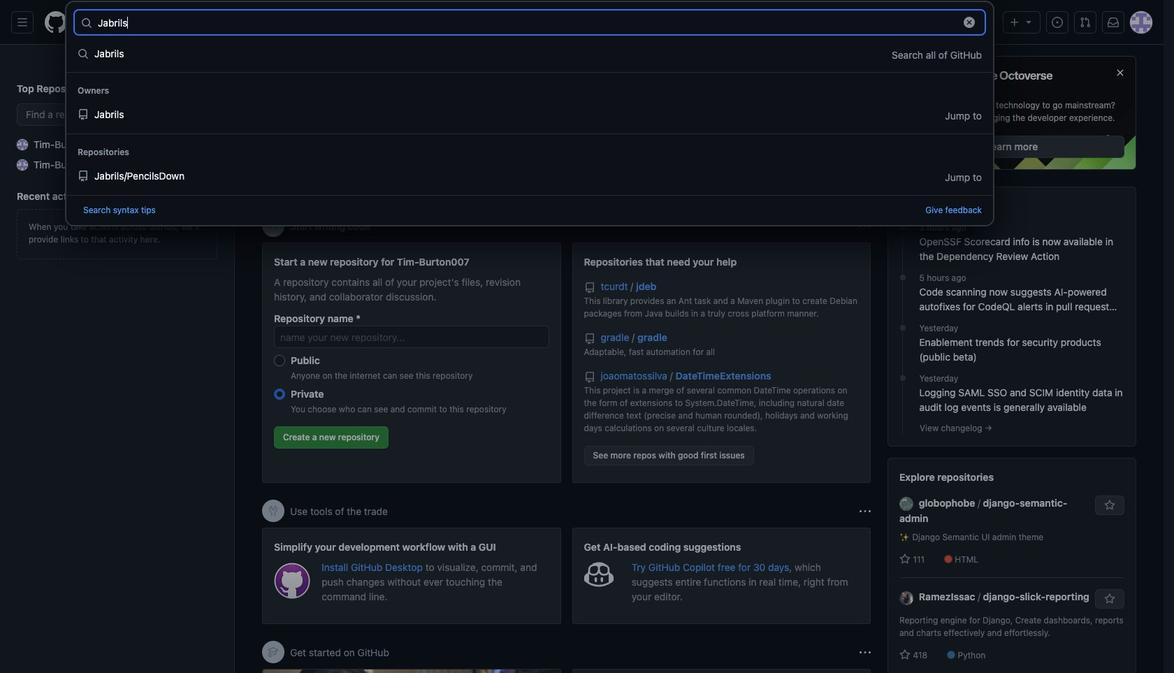 Task type: locate. For each thing, give the bounding box(es) containing it.
star this repository image for @ramezissac profile image
[[1105, 594, 1116, 605]]

0 vertical spatial star this repository image
[[1105, 500, 1116, 511]]

0 vertical spatial why am i seeing this? image
[[860, 221, 871, 232]]

explore repositories navigation
[[888, 458, 1137, 674]]

plus image
[[1010, 17, 1021, 28]]

repo image
[[584, 283, 596, 294], [584, 334, 596, 345], [584, 372, 596, 383]]

1 vertical spatial repo image
[[584, 334, 596, 345]]

name your new repository... text field
[[274, 326, 549, 348]]

2 dot fill image from the top
[[898, 272, 909, 283]]

star this repository image
[[1105, 500, 1116, 511], [1105, 594, 1116, 605]]

2 star this repository image from the top
[[1105, 594, 1116, 605]]

command palette image
[[969, 17, 981, 28]]

None text field
[[98, 11, 955, 34]]

why am i seeing this? image
[[860, 221, 871, 232], [860, 506, 871, 517]]

suggestions list box
[[66, 37, 994, 195]]

simplify your development workflow with a gui element
[[262, 528, 561, 625]]

github logo image
[[900, 68, 1054, 94]]

triangle down image
[[1024, 16, 1035, 27]]

0 vertical spatial repo image
[[584, 283, 596, 294]]

2 why am i seeing this? image from the top
[[860, 506, 871, 517]]

1 why am i seeing this? image from the top
[[860, 221, 871, 232]]

1 vertical spatial why am i seeing this? image
[[860, 506, 871, 517]]

star image
[[900, 650, 911, 661]]

None radio
[[274, 355, 285, 366], [274, 389, 285, 400], [274, 355, 285, 366], [274, 389, 285, 400]]

2 repo image from the top
[[584, 334, 596, 345]]

github desktop image
[[274, 563, 311, 600]]

close image
[[1116, 67, 1127, 78]]

dialog
[[66, 1, 995, 226]]

tim burton007 image
[[17, 139, 28, 150]]

1 vertical spatial star this repository image
[[1105, 594, 1116, 605]]

explore element
[[888, 56, 1137, 674]]

2 vertical spatial repo image
[[584, 372, 596, 383]]

try the github flow element
[[572, 669, 871, 674]]

star this repository image for @globophobe profile image
[[1105, 500, 1116, 511]]

git pull request image
[[1081, 17, 1092, 28]]

Top Repositories search field
[[17, 104, 218, 126]]

why am i seeing this? image for the repositories that need your help element
[[860, 221, 871, 232]]

4 dot fill image from the top
[[898, 373, 909, 384]]

@globophobe profile image
[[900, 498, 914, 512]]

3 repo image from the top
[[584, 372, 596, 383]]

mortar board image
[[268, 647, 279, 658]]

code image
[[268, 220, 279, 232]]

what is github? element
[[262, 669, 561, 674]]

notifications image
[[1109, 17, 1120, 28]]

tools image
[[268, 506, 279, 517]]

1 star this repository image from the top
[[1105, 500, 1116, 511]]

dot fill image
[[898, 222, 909, 233], [898, 272, 909, 283], [898, 323, 909, 334], [898, 373, 909, 384]]



Task type: describe. For each thing, give the bounding box(es) containing it.
1 dot fill image from the top
[[898, 222, 909, 233]]

Find a repository… text field
[[17, 104, 218, 126]]

start a new repository element
[[262, 243, 561, 483]]

@ramezissac profile image
[[900, 592, 914, 606]]

why am i seeing this? image
[[860, 647, 871, 658]]

why am i seeing this? image for get ai-based coding suggestions element
[[860, 506, 871, 517]]

1 repo image from the top
[[584, 283, 596, 294]]

repositories that need your help element
[[572, 243, 871, 483]]

issue opened image
[[1053, 17, 1064, 28]]

star image
[[900, 554, 911, 565]]

what is github? image
[[263, 670, 561, 674]]

filter image
[[801, 63, 812, 74]]

cheese calorie counter image
[[17, 159, 28, 170]]

get ai-based coding suggestions element
[[572, 528, 871, 625]]

3 dot fill image from the top
[[898, 323, 909, 334]]

homepage image
[[45, 11, 67, 34]]



Task type: vqa. For each thing, say whether or not it's contained in the screenshot.
bottom star icon
no



